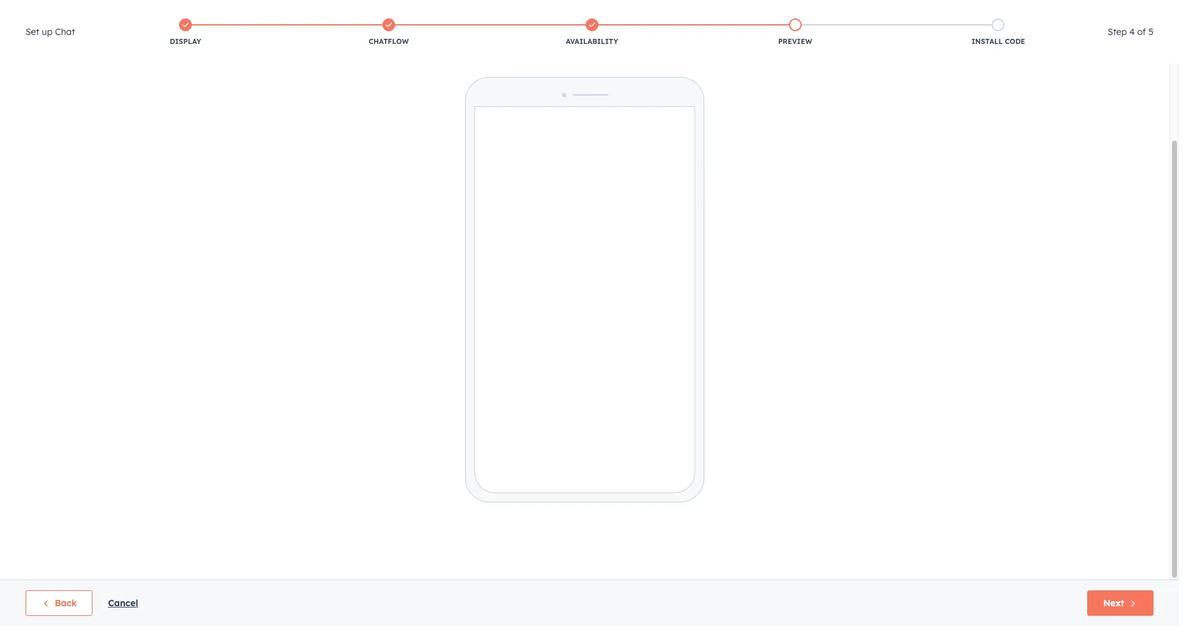 Task type: describe. For each thing, give the bounding box(es) containing it.
4
[[1130, 26, 1136, 38]]

set
[[26, 26, 39, 38]]

availability completed list item
[[491, 16, 694, 49]]

up
[[42, 26, 53, 38]]

of
[[1138, 26, 1147, 38]]

5
[[1149, 26, 1154, 38]]

back
[[55, 598, 77, 610]]

back button
[[26, 591, 93, 617]]

step
[[1108, 26, 1128, 38]]

search image
[[1153, 33, 1162, 42]]

install code
[[972, 37, 1026, 46]]

preview list item
[[694, 16, 897, 49]]

next
[[1104, 598, 1125, 610]]

chatflow
[[369, 37, 409, 46]]

1 menu item from the left
[[855, 0, 906, 20]]

display completed list item
[[84, 16, 287, 49]]

settings link
[[985, 4, 1001, 17]]

install code list item
[[897, 16, 1101, 49]]

code
[[1006, 37, 1026, 46]]

5 menu item from the left
[[1003, 0, 1027, 20]]

list containing display
[[84, 16, 1101, 49]]

step 4 of 5
[[1108, 26, 1154, 38]]

display
[[170, 37, 201, 46]]



Task type: vqa. For each thing, say whether or not it's contained in the screenshot.
Autosaved button
no



Task type: locate. For each thing, give the bounding box(es) containing it.
4 menu item from the left
[[960, 0, 984, 20]]

search button
[[1147, 27, 1168, 48]]

Search HubSpot search field
[[1001, 27, 1157, 48]]

set up chat heading
[[26, 24, 75, 40]]

cancel
[[108, 598, 138, 610]]

availability
[[566, 37, 619, 46]]

menu
[[855, 0, 1164, 20]]

cancel button
[[108, 596, 138, 612]]

settings image
[[988, 5, 999, 17]]

2 menu item from the left
[[906, 0, 930, 20]]

chatflow completed list item
[[287, 16, 491, 49]]

3 menu item from the left
[[930, 0, 960, 20]]

list
[[84, 16, 1101, 49]]

menu item
[[855, 0, 906, 20], [906, 0, 930, 20], [930, 0, 960, 20], [960, 0, 984, 20], [1003, 0, 1027, 20]]

set up chat
[[26, 26, 75, 38]]

chat
[[55, 26, 75, 38]]

install
[[972, 37, 1003, 46]]

next button
[[1088, 591, 1154, 617]]

preview
[[779, 37, 813, 46]]



